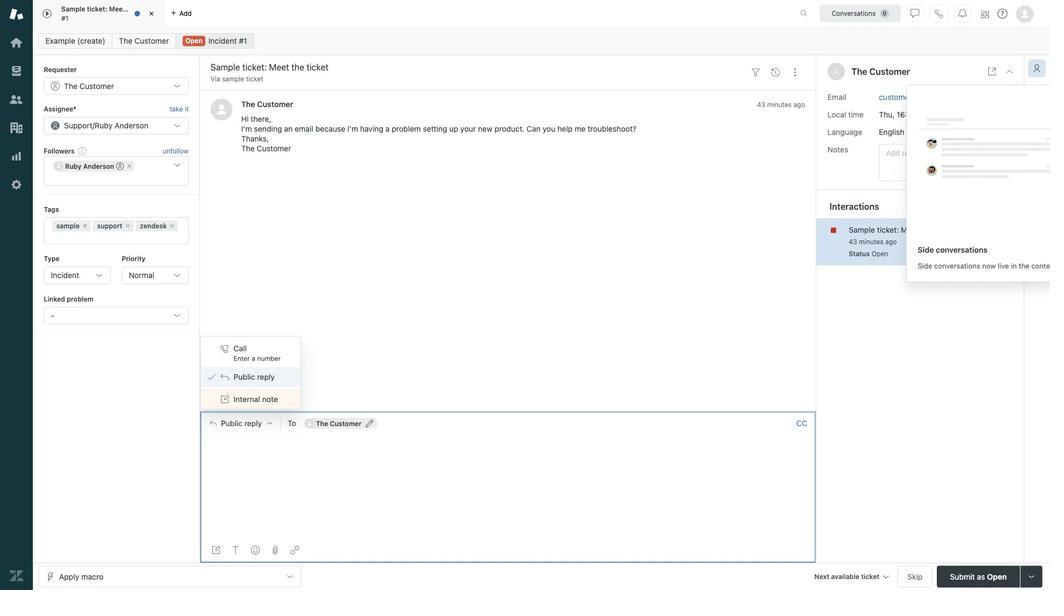 Task type: vqa. For each thing, say whether or not it's contained in the screenshot.
the Side related to Side conversations now live in the contex
yes



Task type: locate. For each thing, give the bounding box(es) containing it.
0 vertical spatial 43
[[757, 101, 766, 108]]

0 vertical spatial public
[[234, 373, 255, 382]]

remove image right 'zendesk'
[[169, 223, 176, 230]]

1 vertical spatial ticket:
[[877, 225, 899, 234]]

remove image for sample
[[82, 223, 88, 230]]

minutes inside sample ticket: meet the ticket 43 minutes ago status open
[[859, 238, 884, 246]]

1 horizontal spatial the
[[921, 225, 933, 234]]

1 horizontal spatial meet
[[901, 225, 919, 234]]

example (create) button
[[38, 33, 112, 49]]

meet up example (create) button
[[109, 5, 125, 13]]

1 vertical spatial minutes
[[859, 238, 884, 246]]

1 vertical spatial ago
[[886, 238, 897, 246]]

remove image
[[82, 223, 88, 230], [125, 223, 131, 230], [169, 223, 176, 230]]

tags
[[44, 206, 59, 213]]

incident inside secondary element
[[208, 36, 237, 45]]

ago
[[794, 101, 805, 108], [886, 238, 897, 246]]

1 vertical spatial public
[[221, 419, 242, 428]]

side down the side conversations
[[918, 262, 933, 270]]

Subject field
[[208, 61, 744, 74]]

the customer
[[119, 36, 169, 45], [852, 66, 910, 77], [64, 81, 114, 90], [241, 100, 293, 109], [316, 420, 362, 428]]

side right 43 minutes ago text field
[[918, 246, 934, 255]]

1 horizontal spatial minutes
[[859, 238, 884, 246]]

i'm left having
[[347, 124, 358, 133]]

1 i'm from the left
[[241, 124, 252, 133]]

the right in
[[1019, 262, 1030, 270]]

internal note menu item
[[201, 390, 301, 410]]

draft mode image
[[212, 547, 220, 555]]

ticket: inside sample ticket: meet the ticket 43 minutes ago status open
[[877, 225, 899, 234]]

ticket up the side conversations
[[935, 225, 954, 234]]

close image
[[146, 8, 157, 19], [1005, 67, 1014, 76]]

0 horizontal spatial the
[[127, 5, 138, 13]]

new
[[478, 124, 493, 133]]

a
[[386, 124, 390, 133], [252, 355, 255, 363]]

ago inside sample ticket: meet the ticket 43 minutes ago status open
[[886, 238, 897, 246]]

ticket: up (create)
[[87, 5, 107, 13]]

open right as
[[987, 573, 1007, 582]]

0 horizontal spatial the customer link
[[112, 33, 176, 49]]

problem
[[392, 124, 421, 133], [67, 295, 93, 303]]

close image left 'add' popup button at the top left of page
[[146, 8, 157, 19]]

1 horizontal spatial a
[[386, 124, 390, 133]]

sample up 43 minutes ago text field
[[849, 225, 875, 234]]

0 vertical spatial close image
[[146, 8, 157, 19]]

customer down 'add' popup button at the top left of page
[[135, 36, 169, 45]]

side
[[918, 246, 934, 255], [918, 262, 933, 270]]

the inside sample ticket: meet the ticket #1
[[127, 5, 138, 13]]

in
[[1011, 262, 1017, 270]]

example
[[45, 36, 75, 45]]

0 horizontal spatial ruby
[[65, 163, 81, 170]]

anderson right / on the top of page
[[115, 121, 149, 130]]

1 vertical spatial public reply
[[221, 419, 262, 428]]

ticket:
[[87, 5, 107, 13], [877, 225, 899, 234]]

email
[[828, 92, 847, 102]]

the customer link down sample ticket: meet the ticket #1
[[112, 33, 176, 49]]

0 horizontal spatial sample
[[61, 5, 85, 13]]

1 vertical spatial a
[[252, 355, 255, 363]]

meet up the side conversations
[[901, 225, 919, 234]]

internal note
[[234, 395, 278, 404]]

the right customer@example.com icon
[[316, 420, 328, 428]]

1 horizontal spatial close image
[[1005, 67, 1014, 76]]

anderson inside option
[[83, 163, 114, 170]]

get help image
[[998, 9, 1008, 19]]

ruby inside ruby anderson option
[[65, 163, 81, 170]]

public down enter
[[234, 373, 255, 382]]

problem down incident popup button
[[67, 295, 93, 303]]

a right enter
[[252, 355, 255, 363]]

Add user notes text field
[[879, 144, 1011, 181]]

sample down the tags
[[56, 222, 80, 230]]

zendesk support image
[[9, 7, 24, 21]]

rubyanndersson@gmail.com image
[[54, 162, 63, 171]]

customer inside the requester element
[[80, 81, 114, 90]]

thanks,
[[241, 134, 269, 143]]

customer context image
[[1033, 64, 1042, 73]]

get started image
[[9, 36, 24, 50]]

the customer down requester
[[64, 81, 114, 90]]

support
[[97, 222, 122, 230]]

3 remove image from the left
[[169, 223, 176, 230]]

#1 inside secondary element
[[239, 36, 247, 45]]

0 vertical spatial incident
[[208, 36, 237, 45]]

ruby
[[95, 121, 113, 130], [65, 163, 81, 170]]

incident down type
[[51, 271, 79, 280]]

zendesk products image
[[981, 11, 989, 18]]

1 horizontal spatial incident
[[208, 36, 237, 45]]

linked problem
[[44, 295, 93, 303]]

reply inside menu item
[[257, 373, 275, 382]]

me
[[575, 124, 586, 133]]

ticket: up 43 minutes ago text field
[[877, 225, 899, 234]]

open down 43 minutes ago text field
[[872, 250, 888, 258]]

format text image
[[231, 547, 240, 555]]

0 vertical spatial ticket:
[[87, 5, 107, 13]]

normal
[[129, 271, 154, 280]]

sample inside sample ticket: meet the ticket 43 minutes ago status open
[[849, 225, 875, 234]]

sample for sample ticket: meet the ticket 43 minutes ago status open
[[849, 225, 875, 234]]

the for sample ticket: meet the ticket 43 minutes ago status open
[[921, 225, 933, 234]]

example (create)
[[45, 36, 105, 45]]

0 vertical spatial sample
[[222, 75, 244, 83]]

minutes
[[767, 101, 792, 108], [859, 238, 884, 246]]

0 horizontal spatial #1
[[61, 14, 68, 22]]

0 horizontal spatial remove image
[[82, 223, 88, 230]]

1 vertical spatial conversations
[[934, 262, 981, 270]]

1 vertical spatial side
[[918, 262, 933, 270]]

live
[[998, 262, 1009, 270]]

the
[[119, 36, 132, 45], [852, 66, 867, 77], [64, 81, 77, 90], [241, 100, 255, 109], [241, 144, 255, 153], [316, 420, 328, 428]]

sample inside sample ticket: meet the ticket #1
[[61, 5, 85, 13]]

2 remove image from the left
[[125, 223, 131, 230]]

1 horizontal spatial ticket:
[[877, 225, 899, 234]]

incident up via
[[208, 36, 237, 45]]

the down sample ticket: meet the ticket #1
[[119, 36, 132, 45]]

1 horizontal spatial sample
[[222, 75, 244, 83]]

customer inside hi there, i'm sending an email because i'm having a problem setting up your new product. can you help me troubleshoot? thanks, the customer
[[257, 144, 291, 153]]

0 horizontal spatial ticket:
[[87, 5, 107, 13]]

0 vertical spatial the
[[127, 5, 138, 13]]

1 vertical spatial ruby
[[65, 163, 81, 170]]

ticket right via
[[246, 75, 263, 83]]

cc
[[797, 419, 807, 428]]

the customer up there,
[[241, 100, 293, 109]]

0 vertical spatial public reply
[[234, 373, 275, 382]]

2 horizontal spatial the
[[1019, 262, 1030, 270]]

the customer inside the requester element
[[64, 81, 114, 90]]

take it button
[[170, 104, 189, 115]]

43 up status
[[849, 238, 857, 246]]

0 horizontal spatial meet
[[109, 5, 125, 13]]

0 vertical spatial open
[[185, 37, 203, 45]]

16:02
[[897, 110, 917, 119]]

time
[[848, 110, 864, 119]]

add link (cmd k) image
[[290, 547, 299, 555]]

1 horizontal spatial open
[[872, 250, 888, 258]]

public reply down internal
[[221, 419, 262, 428]]

1 vertical spatial incident
[[51, 271, 79, 280]]

the customer down sample ticket: meet the ticket #1
[[119, 36, 169, 45]]

admin image
[[9, 178, 24, 192]]

ticket inside popup button
[[861, 574, 880, 581]]

conversations for side conversations now live in the contex
[[934, 262, 981, 270]]

meet for sample ticket: meet the ticket #1
[[109, 5, 125, 13]]

meet inside sample ticket: meet the ticket 43 minutes ago status open
[[901, 225, 919, 234]]

edit user image
[[366, 420, 374, 428]]

-
[[51, 311, 54, 320]]

1 vertical spatial sample
[[849, 225, 875, 234]]

43 minutes ago text field
[[757, 101, 805, 108]]

0 horizontal spatial a
[[252, 355, 255, 363]]

remove image left support
[[82, 223, 88, 230]]

linked problem element
[[44, 307, 189, 325]]

user image
[[834, 69, 839, 75]]

1 vertical spatial anderson
[[83, 163, 114, 170]]

events image
[[771, 68, 780, 77]]

1 horizontal spatial i'm
[[347, 124, 358, 133]]

0 vertical spatial a
[[386, 124, 390, 133]]

customer@example.com image
[[305, 420, 314, 428]]

meet inside sample ticket: meet the ticket #1
[[109, 5, 125, 13]]

0 horizontal spatial i'm
[[241, 124, 252, 133]]

local
[[828, 110, 846, 119]]

1 side from the top
[[918, 246, 934, 255]]

1 vertical spatial the customer link
[[241, 100, 293, 109]]

1 vertical spatial meet
[[901, 225, 919, 234]]

sample
[[222, 75, 244, 83], [56, 222, 80, 230]]

0 vertical spatial anderson
[[115, 121, 149, 130]]

ticket left 'add' popup button at the top left of page
[[139, 5, 158, 13]]

reporting image
[[9, 149, 24, 164]]

anderson
[[115, 121, 149, 130], [83, 163, 114, 170]]

can
[[527, 124, 541, 133]]

it
[[185, 105, 189, 113]]

submit as open
[[950, 573, 1007, 582]]

minutes up status
[[859, 238, 884, 246]]

0 vertical spatial minutes
[[767, 101, 792, 108]]

priority
[[122, 255, 145, 263]]

ticket right available
[[861, 574, 880, 581]]

status
[[849, 250, 870, 258]]

the down thanks,
[[241, 144, 255, 153]]

anderson inside assignee* element
[[115, 121, 149, 130]]

organizations image
[[9, 121, 24, 135]]

0 horizontal spatial close image
[[146, 8, 157, 19]]

0 vertical spatial side
[[918, 246, 934, 255]]

reply
[[257, 373, 275, 382], [245, 419, 262, 428]]

open inside sample ticket: meet the ticket 43 minutes ago status open
[[872, 250, 888, 258]]

1 horizontal spatial ago
[[886, 238, 897, 246]]

the customer link
[[112, 33, 176, 49], [241, 100, 293, 109]]

conversations
[[936, 246, 988, 255], [934, 262, 981, 270]]

conversations down the side conversations
[[934, 262, 981, 270]]

1 vertical spatial open
[[872, 250, 888, 258]]

#1 up via sample ticket
[[239, 36, 247, 45]]

1 horizontal spatial anderson
[[115, 121, 149, 130]]

2 side from the top
[[918, 262, 933, 270]]

Public reply composer text field
[[205, 435, 811, 458]]

1 remove image from the left
[[82, 223, 88, 230]]

1 vertical spatial sample
[[56, 222, 80, 230]]

ruby right support
[[95, 121, 113, 130]]

sample
[[61, 5, 85, 13], [849, 225, 875, 234]]

the inside sample ticket: meet the ticket 43 minutes ago status open
[[921, 225, 933, 234]]

1 horizontal spatial problem
[[392, 124, 421, 133]]

thu,
[[879, 110, 895, 119]]

0 vertical spatial conversations
[[936, 246, 988, 255]]

hide composer image
[[504, 408, 512, 416]]

#1 up example
[[61, 14, 68, 22]]

sample up example (create)
[[61, 5, 85, 13]]

the left 'add' popup button at the top left of page
[[127, 5, 138, 13]]

1 vertical spatial the
[[921, 225, 933, 234]]

add button
[[164, 0, 198, 27]]

0 vertical spatial reply
[[257, 373, 275, 382]]

meet
[[109, 5, 125, 13], [901, 225, 919, 234]]

submit
[[950, 573, 975, 582]]

public reply down enter
[[234, 373, 275, 382]]

call menu item
[[201, 339, 301, 368]]

tab
[[33, 0, 164, 27]]

2 horizontal spatial open
[[987, 573, 1007, 582]]

incident inside popup button
[[51, 271, 79, 280]]

public reply
[[234, 373, 275, 382], [221, 419, 262, 428]]

sample right via
[[222, 75, 244, 83]]

0 vertical spatial the customer link
[[112, 33, 176, 49]]

0 horizontal spatial sample
[[56, 222, 80, 230]]

ruby anderson option
[[53, 161, 135, 172]]

to
[[288, 419, 296, 428]]

reply down internal note menu item
[[245, 419, 262, 428]]

open down add
[[185, 37, 203, 45]]

1 horizontal spatial #1
[[239, 36, 247, 45]]

customer down sending
[[257, 144, 291, 153]]

customer up / on the top of page
[[80, 81, 114, 90]]

1 vertical spatial reply
[[245, 419, 262, 428]]

public
[[234, 373, 255, 382], [221, 419, 242, 428]]

remove image right support
[[125, 223, 131, 230]]

#1
[[61, 14, 68, 22], [239, 36, 247, 45]]

0 horizontal spatial anderson
[[83, 163, 114, 170]]

0 horizontal spatial problem
[[67, 295, 93, 303]]

cc button
[[797, 419, 807, 429]]

info on adding followers image
[[78, 147, 87, 155]]

the
[[127, 5, 138, 13], [921, 225, 933, 234], [1019, 262, 1030, 270]]

1 horizontal spatial ruby
[[95, 121, 113, 130]]

0 vertical spatial sample
[[61, 5, 85, 13]]

2 horizontal spatial remove image
[[169, 223, 176, 230]]

linked
[[44, 295, 65, 303]]

1 vertical spatial 43
[[849, 238, 857, 246]]

0 vertical spatial #1
[[61, 14, 68, 22]]

conversations up side conversations now live in the contex
[[936, 246, 988, 255]]

1 horizontal spatial 43
[[849, 238, 857, 246]]

ticket inside sample ticket: meet the ticket 43 minutes ago status open
[[935, 225, 954, 234]]

the up the side conversations
[[921, 225, 933, 234]]

public reply inside menu item
[[234, 373, 275, 382]]

open inside secondary element
[[185, 37, 203, 45]]

0 horizontal spatial minutes
[[767, 101, 792, 108]]

problem left setting
[[392, 124, 421, 133]]

the down requester
[[64, 81, 77, 90]]

0 horizontal spatial open
[[185, 37, 203, 45]]

1 vertical spatial #1
[[239, 36, 247, 45]]

anderson left user is an agent "icon"
[[83, 163, 114, 170]]

help
[[558, 124, 573, 133]]

0 vertical spatial ruby
[[95, 121, 113, 130]]

the customer link inside secondary element
[[112, 33, 176, 49]]

0 horizontal spatial ago
[[794, 101, 805, 108]]

reply down number
[[257, 373, 275, 382]]

0 horizontal spatial incident
[[51, 271, 79, 280]]

43 down filter icon in the right of the page
[[757, 101, 766, 108]]

2 vertical spatial open
[[987, 573, 1007, 582]]

english
[[879, 127, 905, 137]]

avatar image
[[211, 99, 232, 121]]

1 horizontal spatial sample
[[849, 225, 875, 234]]

i'm
[[241, 124, 252, 133], [347, 124, 358, 133]]

close image right the "view more details" image
[[1005, 67, 1014, 76]]

public down internal
[[221, 419, 242, 428]]

zendesk image
[[9, 569, 24, 584]]

i'm down 'hi'
[[241, 124, 252, 133]]

ruby right the rubyanndersson@gmail.com image
[[65, 163, 81, 170]]

0 vertical spatial problem
[[392, 124, 421, 133]]

notifications image
[[958, 9, 967, 18]]

minutes down events "icon"
[[767, 101, 792, 108]]

sample for sample ticket: meet the ticket #1
[[61, 5, 85, 13]]

the customer link up there,
[[241, 100, 293, 109]]

up
[[449, 124, 458, 133]]

take
[[170, 105, 183, 113]]

1 horizontal spatial remove image
[[125, 223, 131, 230]]

ticket: inside sample ticket: meet the ticket #1
[[87, 5, 107, 13]]

2 vertical spatial the
[[1019, 262, 1030, 270]]

hi there, i'm sending an email because i'm having a problem setting up your new product. can you help me troubleshoot? thanks, the customer
[[241, 115, 637, 153]]

views image
[[9, 64, 24, 78]]

a right having
[[386, 124, 390, 133]]

0 horizontal spatial 43
[[757, 101, 766, 108]]

0 vertical spatial meet
[[109, 5, 125, 13]]

tab containing sample ticket: meet the ticket
[[33, 0, 164, 27]]



Task type: describe. For each thing, give the bounding box(es) containing it.
/
[[92, 121, 95, 130]]

internal
[[234, 395, 260, 404]]

public inside popup button
[[221, 419, 242, 428]]

filter image
[[752, 68, 760, 77]]

43 minutes ago text field
[[849, 238, 897, 246]]

tabs tab list
[[33, 0, 789, 27]]

requester element
[[44, 77, 189, 95]]

next
[[815, 574, 830, 581]]

contex
[[1032, 262, 1050, 270]]

enter
[[234, 355, 250, 363]]

displays possible ticket submission types image
[[1027, 573, 1036, 582]]

(create)
[[77, 36, 105, 45]]

customer up there,
[[257, 100, 293, 109]]

the inside secondary element
[[119, 36, 132, 45]]

a inside 'call enter a number'
[[252, 355, 255, 363]]

zendesk
[[140, 222, 167, 230]]

public reply inside popup button
[[221, 419, 262, 428]]

thu, 16:02 cst
[[879, 110, 934, 119]]

local time
[[828, 110, 864, 119]]

insert emojis image
[[251, 547, 260, 555]]

meet for sample ticket: meet the ticket 43 minutes ago status open
[[901, 225, 919, 234]]

user image
[[833, 68, 840, 75]]

because
[[315, 124, 345, 133]]

the customer inside secondary element
[[119, 36, 169, 45]]

secondary element
[[33, 30, 1050, 52]]

side conversations
[[918, 246, 988, 255]]

the inside hi there, i'm sending an email because i'm having a problem setting up your new product. can you help me troubleshoot? thanks, the customer
[[241, 144, 255, 153]]

available
[[831, 574, 860, 581]]

public reply menu item
[[201, 368, 301, 387]]

interactions
[[830, 201, 879, 212]]

the right user icon
[[852, 66, 867, 77]]

note
[[262, 395, 278, 404]]

setting
[[423, 124, 447, 133]]

the for sample ticket: meet the ticket #1
[[127, 5, 138, 13]]

0 vertical spatial ago
[[794, 101, 805, 108]]

add
[[179, 10, 192, 17]]

call
[[234, 344, 247, 353]]

side for side conversations
[[918, 246, 934, 255]]

take it
[[170, 105, 189, 113]]

english (united states)
[[879, 127, 960, 137]]

assignee* element
[[44, 117, 189, 134]]

via sample ticket
[[211, 75, 263, 83]]

skip button
[[898, 566, 933, 588]]

close image inside tabs tab list
[[146, 8, 157, 19]]

there,
[[251, 115, 271, 124]]

ticket: for sample ticket: meet the ticket 43 minutes ago status open
[[877, 225, 899, 234]]

number
[[257, 355, 281, 363]]

apply macro
[[59, 573, 103, 582]]

support
[[64, 121, 92, 130]]

unfollow
[[163, 147, 189, 155]]

next available ticket
[[815, 574, 880, 581]]

requester
[[44, 66, 77, 73]]

conversations
[[832, 10, 876, 17]]

your
[[461, 124, 476, 133]]

states)
[[935, 127, 960, 137]]

you
[[543, 124, 556, 133]]

remove image
[[126, 163, 133, 170]]

2 i'm from the left
[[347, 124, 358, 133]]

unfollow button
[[163, 146, 189, 156]]

conversations for side conversations
[[936, 246, 988, 255]]

customer left edit user image
[[330, 420, 362, 428]]

problem inside hi there, i'm sending an email because i'm having a problem setting up your new product. can you help me troubleshoot? thanks, the customer
[[392, 124, 421, 133]]

a inside hi there, i'm sending an email because i'm having a problem setting up your new product. can you help me troubleshoot? thanks, the customer
[[386, 124, 390, 133]]

(united
[[907, 127, 933, 137]]

incident button
[[44, 267, 111, 284]]

side for side conversations now live in the contex
[[918, 262, 933, 270]]

reply inside popup button
[[245, 419, 262, 428]]

assignee*
[[44, 105, 76, 113]]

incident for incident #1
[[208, 36, 237, 45]]

support / ruby anderson
[[64, 121, 149, 130]]

public inside menu item
[[234, 373, 255, 382]]

the customer up thu, at the right top of page
[[852, 66, 910, 77]]

hi
[[241, 115, 249, 124]]

side conversations now live in the contex
[[918, 262, 1050, 270]]

type
[[44, 255, 60, 263]]

ticket: for sample ticket: meet the ticket #1
[[87, 5, 107, 13]]

conversations button
[[820, 5, 901, 22]]

followers
[[44, 147, 75, 155]]

call enter a number
[[234, 344, 281, 363]]

customer inside secondary element
[[135, 36, 169, 45]]

an
[[284, 124, 293, 133]]

button displays agent's chat status as invisible. image
[[911, 9, 920, 18]]

incident #1
[[208, 36, 247, 45]]

the customer right customer@example.com icon
[[316, 420, 362, 428]]

view more details image
[[988, 67, 997, 76]]

1 horizontal spatial the customer link
[[241, 100, 293, 109]]

the up 'hi'
[[241, 100, 255, 109]]

skip
[[908, 573, 923, 582]]

cst
[[919, 110, 934, 119]]

ruby inside assignee* element
[[95, 121, 113, 130]]

#1 inside sample ticket: meet the ticket #1
[[61, 14, 68, 22]]

remove image for support
[[125, 223, 131, 230]]

notes
[[828, 145, 849, 154]]

1 vertical spatial close image
[[1005, 67, 1014, 76]]

sample ticket: meet the ticket 43 minutes ago status open
[[849, 225, 954, 258]]

incident for incident
[[51, 271, 79, 280]]

43 inside sample ticket: meet the ticket 43 minutes ago status open
[[849, 238, 857, 246]]

43 minutes ago
[[757, 101, 805, 108]]

language
[[828, 127, 862, 137]]

via
[[211, 75, 220, 83]]

sending
[[254, 124, 282, 133]]

customer@example.com
[[879, 92, 966, 102]]

product.
[[495, 124, 525, 133]]

ticket inside sample ticket: meet the ticket #1
[[139, 5, 158, 13]]

apply
[[59, 573, 79, 582]]

remove image for zendesk
[[169, 223, 176, 230]]

having
[[360, 124, 384, 133]]

followers element
[[44, 157, 189, 186]]

email
[[295, 124, 313, 133]]

ruby anderson
[[65, 163, 114, 170]]

user is an agent image
[[116, 163, 124, 170]]

next available ticket button
[[810, 566, 893, 590]]

customers image
[[9, 92, 24, 107]]

public reply button
[[200, 412, 281, 435]]

1 vertical spatial problem
[[67, 295, 93, 303]]

normal button
[[122, 267, 189, 284]]

as
[[977, 573, 985, 582]]

macro
[[81, 573, 103, 582]]

now
[[983, 262, 996, 270]]

add attachment image
[[271, 547, 280, 555]]

main element
[[0, 0, 33, 591]]

ticket actions image
[[791, 68, 800, 77]]

customer up customer@example.com
[[870, 66, 910, 77]]



